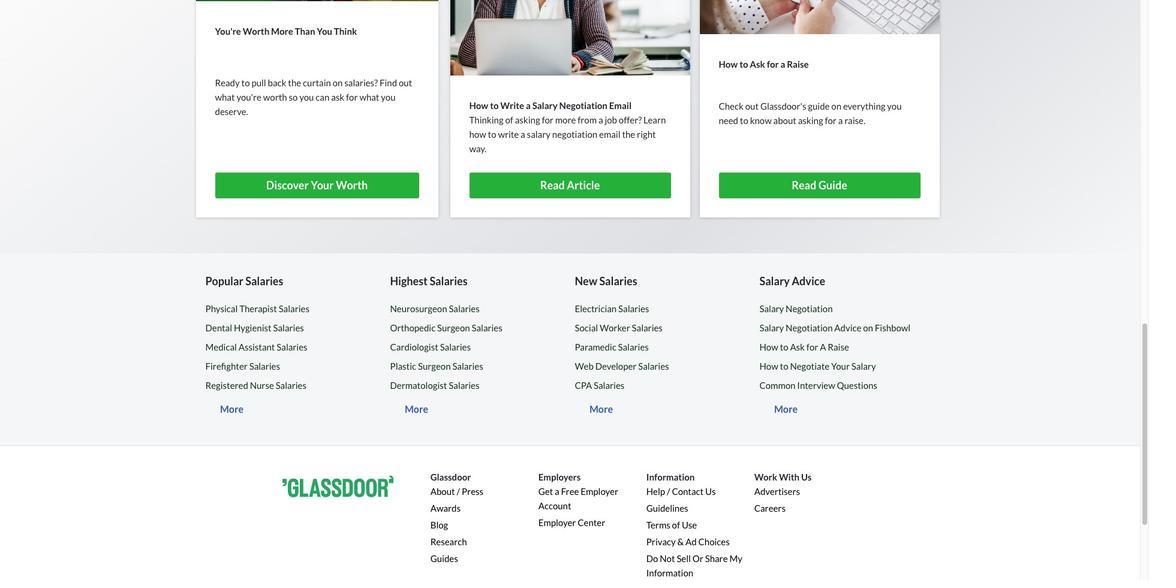 Task type: describe. For each thing, give the bounding box(es) containing it.
orthopedic surgeon salaries link
[[390, 323, 503, 334]]

deserve.
[[215, 106, 248, 117]]

1 what from the left
[[215, 92, 235, 103]]

than
[[295, 26, 315, 37]]

the inside how to write a salary negotiation email thinking of asking for more from a job offer? learn how to write a salary negotiation email the right way.
[[622, 129, 635, 140]]

to for how to ask for a raise
[[780, 342, 788, 353]]

salary up questions
[[852, 361, 876, 372]]

guidelines
[[646, 503, 688, 514]]

salary
[[527, 129, 551, 140]]

more for new salaries
[[590, 404, 613, 415]]

guides
[[431, 554, 458, 565]]

you're worth more than you think
[[215, 26, 357, 37]]

of inside information help / contact us guidelines terms of use privacy & ad choices do not sell or share my information
[[672, 520, 680, 531]]

terms
[[646, 520, 670, 531]]

plastic
[[390, 361, 416, 372]]

write
[[498, 129, 519, 140]]

ready to pull back the curtain on salaries? find out what you're worth so you can ask for what you deserve.
[[215, 77, 412, 117]]

read for read article
[[540, 179, 565, 192]]

salaries up neurosurgeon salaries "link"
[[430, 275, 468, 288]]

1 horizontal spatial employer
[[581, 487, 618, 497]]

raise for how to ask for a raise
[[828, 342, 849, 353]]

advertisers link
[[754, 487, 800, 497]]

know
[[750, 115, 772, 126]]

dermatologist
[[390, 380, 447, 391]]

employers get a free employer account employer center
[[538, 472, 618, 529]]

you
[[317, 26, 332, 37]]

firefighter salaries
[[205, 361, 280, 372]]

glassdoor
[[431, 472, 471, 483]]

read article link
[[469, 173, 671, 199]]

glassdoor's
[[761, 101, 806, 112]]

paramedic salaries
[[575, 342, 649, 353]]

think
[[334, 26, 357, 37]]

1 horizontal spatial advice
[[835, 323, 862, 334]]

article
[[567, 179, 600, 192]]

registered
[[205, 380, 248, 391]]

to inside check out glassdoor's guide on everything you need to know about asking for a raise.
[[740, 115, 748, 126]]

for inside check out glassdoor's guide on everything you need to know about asking for a raise.
[[825, 115, 837, 126]]

help / contact us link
[[646, 487, 716, 497]]

terms of use link
[[646, 520, 697, 531]]

to for how to negotiate your salary
[[780, 361, 788, 372]]

web
[[575, 361, 594, 372]]

salaries right nurse
[[276, 380, 306, 391]]

interview
[[797, 380, 835, 391]]

ask
[[331, 92, 344, 103]]

read guide button
[[719, 173, 920, 199]]

common interview questions link
[[760, 380, 877, 391]]

0 vertical spatial worth
[[243, 26, 269, 37]]

dermatologist salaries
[[390, 380, 480, 391]]

how
[[469, 129, 486, 140]]

salary for salary advice
[[760, 275, 790, 288]]

discover your worth link
[[215, 173, 419, 199]]

get
[[538, 487, 553, 497]]

negotiation for salary negotiation
[[786, 304, 833, 314]]

medical assistant salaries link
[[205, 342, 307, 353]]

new salaries
[[575, 275, 637, 288]]

0 horizontal spatial you
[[299, 92, 314, 103]]

get a free employer account link
[[538, 487, 618, 512]]

with
[[779, 472, 800, 483]]

salaries right therapist
[[279, 304, 309, 314]]

firefighter
[[205, 361, 248, 372]]

common
[[760, 380, 796, 391]]

popular salaries
[[205, 275, 283, 288]]

2 vertical spatial on
[[863, 323, 873, 334]]

guide
[[819, 179, 847, 192]]

salary negotiation link
[[760, 304, 833, 314]]

careers
[[754, 503, 786, 514]]

worth
[[263, 92, 287, 103]]

on inside check out glassdoor's guide on everything you need to know about asking for a raise.
[[832, 101, 842, 112]]

the inside ready to pull back the curtain on salaries? find out what you're worth so you can ask for what you deserve.
[[288, 77, 301, 88]]

for up glassdoor's
[[767, 59, 779, 69]]

2 information from the top
[[646, 568, 693, 579]]

you're
[[237, 92, 262, 103]]

cardiologist salaries
[[390, 342, 471, 353]]

discover
[[266, 179, 309, 192]]

salaries up social worker salaries
[[618, 304, 649, 314]]

salary advice
[[760, 275, 825, 288]]

more left than
[[271, 26, 293, 37]]

assistant
[[239, 342, 275, 353]]

us inside information help / contact us guidelines terms of use privacy & ad choices do not sell or share my information
[[705, 487, 716, 497]]

ready
[[215, 77, 240, 88]]

pull
[[252, 77, 266, 88]]

&
[[678, 537, 684, 548]]

cardiologist salaries link
[[390, 342, 471, 353]]

cpa
[[575, 380, 592, 391]]

salary for salary negotiation advice on fishbowl
[[760, 323, 784, 334]]

popular
[[205, 275, 243, 288]]

how to write a salary negotiation email thinking of asking for more from a job offer? learn how to write a salary negotiation email the right way.
[[469, 100, 666, 154]]

careers link
[[754, 503, 786, 514]]

salaries up web developer salaries link
[[618, 342, 649, 353]]

to right "how"
[[488, 129, 496, 140]]

negotiation
[[552, 129, 598, 140]]

about / press link
[[431, 487, 483, 497]]

find
[[380, 77, 397, 88]]

plastic surgeon salaries link
[[390, 361, 483, 372]]

1 horizontal spatial your
[[831, 361, 850, 372]]

my
[[730, 554, 743, 565]]

registered nurse salaries link
[[205, 380, 306, 391]]

more for highest salaries
[[405, 404, 428, 415]]

1 information from the top
[[646, 472, 695, 483]]

about
[[431, 487, 455, 497]]

more button for salary
[[760, 398, 812, 422]]

information help / contact us guidelines terms of use privacy & ad choices do not sell or share my information
[[646, 472, 743, 579]]

read for read guide
[[792, 179, 817, 192]]

center
[[578, 518, 605, 529]]

read article
[[540, 179, 600, 192]]

glassdoor logo element
[[282, 470, 393, 507]]

2 what from the left
[[360, 92, 379, 103]]

plastic surgeon salaries
[[390, 361, 483, 372]]

check out glassdoor's guide on everything you need to know about asking for a raise.
[[719, 101, 902, 126]]

registered nurse salaries
[[205, 380, 306, 391]]

electrician
[[575, 304, 617, 314]]

ask for a
[[790, 342, 805, 353]]

glassdoor about / press awards blog research guides
[[431, 472, 483, 565]]

salaries up electrician salaries
[[599, 275, 637, 288]]

to for how to ask for a raise
[[740, 59, 748, 69]]



Task type: vqa. For each thing, say whether or not it's contained in the screenshot.
DO PEOPLE RECOMMEND WORKING AT DIGISTREAM?
no



Task type: locate. For each thing, give the bounding box(es) containing it.
1 vertical spatial worth
[[336, 179, 368, 192]]

for inside how to write a salary negotiation email thinking of asking for more from a job offer? learn how to write a salary negotiation email the right way.
[[542, 115, 554, 126]]

medical
[[205, 342, 237, 353]]

a
[[820, 342, 826, 353]]

highest
[[390, 275, 428, 288]]

to for how to write a salary negotiation email thinking of asking for more from a job offer? learn how to write a salary negotiation email the right way.
[[490, 100, 499, 111]]

1 vertical spatial out
[[745, 101, 759, 112]]

/ inside information help / contact us guidelines terms of use privacy & ad choices do not sell or share my information
[[667, 487, 670, 497]]

negotiation for salary negotiation advice on fishbowl
[[786, 323, 833, 334]]

more button down dermatologist
[[390, 398, 443, 422]]

for down guide
[[825, 115, 837, 126]]

3 more button from the left
[[575, 398, 628, 422]]

physical
[[205, 304, 238, 314]]

advice up salary negotiation link
[[792, 275, 825, 288]]

of inside how to write a salary negotiation email thinking of asking for more from a job offer? learn how to write a salary negotiation email the right way.
[[505, 115, 513, 126]]

more down the cpa salaries
[[590, 404, 613, 415]]

salaries
[[245, 275, 283, 288], [430, 275, 468, 288], [599, 275, 637, 288], [279, 304, 309, 314], [449, 304, 480, 314], [618, 304, 649, 314], [273, 323, 304, 334], [472, 323, 503, 334], [632, 323, 663, 334], [277, 342, 307, 353], [440, 342, 471, 353], [618, 342, 649, 353], [249, 361, 280, 372], [453, 361, 483, 372], [638, 361, 669, 372], [276, 380, 306, 391], [449, 380, 480, 391], [594, 380, 625, 391]]

salaries down orthopedic surgeon salaries link
[[440, 342, 471, 353]]

more button for highest
[[390, 398, 443, 422]]

/ for help
[[667, 487, 670, 497]]

2 more button from the left
[[390, 398, 443, 422]]

neurosurgeon salaries link
[[390, 304, 480, 314]]

choices
[[699, 537, 730, 548]]

more for popular salaries
[[220, 404, 244, 415]]

read inside button
[[792, 179, 817, 192]]

about
[[774, 115, 797, 126]]

us inside work with us advertisers careers
[[801, 472, 812, 483]]

0 vertical spatial your
[[311, 179, 334, 192]]

asking up "salary"
[[515, 115, 540, 126]]

0 horizontal spatial of
[[505, 115, 513, 126]]

0 vertical spatial on
[[333, 77, 343, 88]]

for left a
[[807, 342, 818, 353]]

salary down salary negotiation link
[[760, 323, 784, 334]]

free
[[561, 487, 579, 497]]

fishbowl
[[875, 323, 911, 334]]

us right with
[[801, 472, 812, 483]]

1 horizontal spatial what
[[360, 92, 379, 103]]

salary down "salary advice"
[[760, 304, 784, 314]]

electrician salaries link
[[575, 304, 649, 314]]

1 horizontal spatial /
[[667, 487, 670, 497]]

surgeon for orthopedic
[[437, 323, 470, 334]]

0 horizontal spatial the
[[288, 77, 301, 88]]

therapist
[[239, 304, 277, 314]]

more down common on the bottom of the page
[[774, 404, 798, 415]]

what
[[215, 92, 235, 103], [360, 92, 379, 103]]

1 horizontal spatial out
[[745, 101, 759, 112]]

more button for new
[[575, 398, 628, 422]]

salaries up dermatologist salaries
[[453, 361, 483, 372]]

nurse
[[250, 380, 274, 391]]

need
[[719, 115, 738, 126]]

negotiation up how to ask for a raise
[[786, 323, 833, 334]]

ask up glassdoor's
[[750, 59, 765, 69]]

0 horizontal spatial ask
[[750, 59, 765, 69]]

paramedic salaries link
[[575, 342, 649, 353]]

negotiation
[[559, 100, 608, 111], [786, 304, 833, 314], [786, 323, 833, 334]]

1 vertical spatial advice
[[835, 323, 862, 334]]

raise right a
[[828, 342, 849, 353]]

worker
[[600, 323, 630, 334]]

negotiation inside how to write a salary negotiation email thinking of asking for more from a job offer? learn how to write a salary negotiation email the right way.
[[559, 100, 608, 111]]

so
[[289, 92, 298, 103]]

2 vertical spatial negotiation
[[786, 323, 833, 334]]

surgeon for plastic
[[418, 361, 451, 372]]

/ left press
[[457, 487, 460, 497]]

for inside ready to pull back the curtain on salaries? find out what you're worth so you can ask for what you deserve.
[[346, 92, 358, 103]]

0 horizontal spatial advice
[[792, 275, 825, 288]]

electrician salaries
[[575, 304, 649, 314]]

worth inside button
[[336, 179, 368, 192]]

on
[[333, 77, 343, 88], [832, 101, 842, 112], [863, 323, 873, 334]]

read left 'guide'
[[792, 179, 817, 192]]

privacy
[[646, 537, 676, 548]]

0 vertical spatial negotiation
[[559, 100, 608, 111]]

salaries down developer
[[594, 380, 625, 391]]

1 vertical spatial information
[[646, 568, 693, 579]]

do not sell or share my information link
[[646, 554, 743, 579]]

to up how to negotiate your salary 'link' on the right bottom of the page
[[780, 342, 788, 353]]

1 / from the left
[[457, 487, 460, 497]]

employer right free at the bottom of the page
[[581, 487, 618, 497]]

read inside button
[[540, 179, 565, 192]]

1 read from the left
[[792, 179, 817, 192]]

job
[[605, 115, 617, 126]]

raise up glassdoor's
[[787, 59, 809, 69]]

asking down guide
[[798, 115, 823, 126]]

common interview questions
[[760, 380, 877, 391]]

read
[[792, 179, 817, 192], [540, 179, 565, 192]]

of left use at the bottom right of the page
[[672, 520, 680, 531]]

medical assistant salaries
[[205, 342, 307, 353]]

way.
[[469, 144, 487, 154]]

0 horizontal spatial on
[[333, 77, 343, 88]]

your right discover on the left top of the page
[[311, 179, 334, 192]]

work with us advertisers careers
[[754, 472, 812, 514]]

on inside ready to pull back the curtain on salaries? find out what you're worth so you can ask for what you deserve.
[[333, 77, 343, 88]]

salary up more
[[532, 100, 558, 111]]

1 vertical spatial the
[[622, 129, 635, 140]]

web developer salaries link
[[575, 361, 669, 372]]

you right everything
[[887, 101, 902, 112]]

on right guide
[[832, 101, 842, 112]]

us right contact
[[705, 487, 716, 497]]

salary negotiation advice on fishbowl link
[[760, 323, 911, 334]]

blog link
[[431, 520, 448, 531]]

more button down the cpa salaries
[[575, 398, 628, 422]]

0 vertical spatial employer
[[581, 487, 618, 497]]

write
[[500, 100, 524, 111]]

/ right help
[[667, 487, 670, 497]]

0 horizontal spatial raise
[[787, 59, 809, 69]]

contact
[[672, 487, 704, 497]]

your up questions
[[831, 361, 850, 372]]

1 horizontal spatial on
[[832, 101, 842, 112]]

0 horizontal spatial out
[[399, 77, 412, 88]]

1 horizontal spatial us
[[801, 472, 812, 483]]

how to ask for a raise
[[719, 59, 809, 69]]

developer
[[595, 361, 637, 372]]

1 vertical spatial raise
[[828, 342, 849, 353]]

1 vertical spatial negotiation
[[786, 304, 833, 314]]

paramedic
[[575, 342, 616, 353]]

you inside check out glassdoor's guide on everything you need to know about asking for a raise.
[[887, 101, 902, 112]]

how inside how to write a salary negotiation email thinking of asking for more from a job offer? learn how to write a salary negotiation email the right way.
[[469, 100, 488, 111]]

awards link
[[431, 503, 461, 514]]

read guide link
[[719, 173, 920, 199]]

employer down the account
[[538, 518, 576, 529]]

cpa salaries link
[[575, 380, 625, 391]]

what down salaries?
[[360, 92, 379, 103]]

back
[[268, 77, 286, 88]]

salaries right developer
[[638, 361, 669, 372]]

0 horizontal spatial what
[[215, 92, 235, 103]]

help
[[646, 487, 665, 497]]

1 horizontal spatial read
[[792, 179, 817, 192]]

0 horizontal spatial /
[[457, 487, 460, 497]]

more for salary advice
[[774, 404, 798, 415]]

0 vertical spatial surgeon
[[437, 323, 470, 334]]

1 horizontal spatial the
[[622, 129, 635, 140]]

0 vertical spatial advice
[[792, 275, 825, 288]]

orthopedic surgeon salaries
[[390, 323, 503, 334]]

2 horizontal spatial on
[[863, 323, 873, 334]]

negotiation up salary negotiation advice on fishbowl link
[[786, 304, 833, 314]]

for right ask
[[346, 92, 358, 103]]

salaries down neurosurgeon salaries
[[472, 323, 503, 334]]

to inside ready to pull back the curtain on salaries? find out what you're worth so you can ask for what you deserve.
[[241, 77, 250, 88]]

everything
[[843, 101, 886, 112]]

salaries up nurse
[[249, 361, 280, 372]]

to
[[740, 59, 748, 69], [241, 77, 250, 88], [490, 100, 499, 111], [740, 115, 748, 126], [488, 129, 496, 140], [780, 342, 788, 353], [780, 361, 788, 372]]

1 vertical spatial on
[[832, 101, 842, 112]]

4 more button from the left
[[760, 398, 812, 422]]

raise for how to ask for a raise
[[787, 59, 809, 69]]

more
[[555, 115, 576, 126]]

neurosurgeon salaries
[[390, 304, 480, 314]]

out inside check out glassdoor's guide on everything you need to know about asking for a raise.
[[745, 101, 759, 112]]

of
[[505, 115, 513, 126], [672, 520, 680, 531]]

to right need
[[740, 115, 748, 126]]

1 vertical spatial surgeon
[[418, 361, 451, 372]]

you right so at left
[[299, 92, 314, 103]]

how to ask for a raise
[[760, 342, 849, 353]]

0 vertical spatial information
[[646, 472, 695, 483]]

on left fishbowl
[[863, 323, 873, 334]]

to left 'pull'
[[241, 77, 250, 88]]

asking inside check out glassdoor's guide on everything you need to know about asking for a raise.
[[798, 115, 823, 126]]

your inside button
[[311, 179, 334, 192]]

salaries right worker
[[632, 323, 663, 334]]

how
[[719, 59, 738, 69], [469, 100, 488, 111], [760, 342, 778, 353], [760, 361, 778, 372]]

for up "salary"
[[542, 115, 554, 126]]

0 vertical spatial us
[[801, 472, 812, 483]]

glassdoor logo image
[[282, 470, 393, 504]]

cardiologist
[[390, 342, 438, 353]]

more down dermatologist
[[405, 404, 428, 415]]

1 more button from the left
[[205, 398, 258, 422]]

right
[[637, 129, 656, 140]]

to up check
[[740, 59, 748, 69]]

guides link
[[431, 554, 458, 565]]

1 horizontal spatial of
[[672, 520, 680, 531]]

surgeon up dermatologist salaries link
[[418, 361, 451, 372]]

thinking
[[469, 115, 504, 126]]

information down not
[[646, 568, 693, 579]]

employer
[[581, 487, 618, 497], [538, 518, 576, 529]]

advice
[[792, 275, 825, 288], [835, 323, 862, 334]]

curtain
[[303, 77, 331, 88]]

how for how to ask for a raise
[[719, 59, 738, 69]]

out up know
[[745, 101, 759, 112]]

more down registered
[[220, 404, 244, 415]]

to up common on the bottom of the page
[[780, 361, 788, 372]]

salary up salary negotiation link
[[760, 275, 790, 288]]

for
[[767, 59, 779, 69], [346, 92, 358, 103], [542, 115, 554, 126], [825, 115, 837, 126], [807, 342, 818, 353]]

cpa salaries
[[575, 380, 625, 391]]

salaries up therapist
[[245, 275, 283, 288]]

2 / from the left
[[667, 487, 670, 497]]

employer center link
[[538, 518, 605, 529]]

salary inside how to write a salary negotiation email thinking of asking for more from a job offer? learn how to write a salary negotiation email the right way.
[[532, 100, 558, 111]]

press
[[462, 487, 483, 497]]

privacy & ad choices link
[[646, 537, 730, 548]]

0 horizontal spatial employer
[[538, 518, 576, 529]]

negotiation up from
[[559, 100, 608, 111]]

0 vertical spatial out
[[399, 77, 412, 88]]

0 horizontal spatial asking
[[515, 115, 540, 126]]

0 horizontal spatial us
[[705, 487, 716, 497]]

read article button
[[469, 173, 671, 199]]

read left article
[[540, 179, 565, 192]]

information up help / contact us link
[[646, 472, 695, 483]]

1 vertical spatial of
[[672, 520, 680, 531]]

to for ready to pull back the curtain on salaries? find out what you're worth so you can ask for what you deserve.
[[241, 77, 250, 88]]

asking
[[515, 115, 540, 126], [798, 115, 823, 126]]

your
[[311, 179, 334, 192], [831, 361, 850, 372]]

surgeon down neurosurgeon salaries "link"
[[437, 323, 470, 334]]

more button down registered
[[205, 398, 258, 422]]

how for how to write a salary negotiation email thinking of asking for more from a job offer? learn how to write a salary negotiation email the right way.
[[469, 100, 488, 111]]

how to negotiate your salary
[[760, 361, 876, 372]]

out right find on the left top
[[399, 77, 412, 88]]

ask up negotiate
[[790, 342, 805, 353]]

you down find on the left top
[[381, 92, 396, 103]]

1 horizontal spatial raise
[[828, 342, 849, 353]]

more button for popular
[[205, 398, 258, 422]]

what down ready
[[215, 92, 235, 103]]

how for how to negotiate your salary
[[760, 361, 778, 372]]

ask
[[750, 59, 765, 69], [790, 342, 805, 353]]

1 horizontal spatial you
[[381, 92, 396, 103]]

ad
[[686, 537, 697, 548]]

ask for a
[[750, 59, 765, 69]]

salaries right assistant
[[277, 342, 307, 353]]

0 vertical spatial raise
[[787, 59, 809, 69]]

salaries up orthopedic surgeon salaries link
[[449, 304, 480, 314]]

a inside employers get a free employer account employer center
[[555, 487, 559, 497]]

of up write
[[505, 115, 513, 126]]

1 vertical spatial your
[[831, 361, 850, 372]]

use
[[682, 520, 697, 531]]

how for how to ask for a raise
[[760, 342, 778, 353]]

0 horizontal spatial your
[[311, 179, 334, 192]]

a inside check out glassdoor's guide on everything you need to know about asking for a raise.
[[838, 115, 843, 126]]

share
[[705, 554, 728, 565]]

0 horizontal spatial read
[[540, 179, 565, 192]]

neurosurgeon
[[390, 304, 447, 314]]

social worker salaries link
[[575, 323, 663, 334]]

dental hygienist salaries
[[205, 323, 304, 334]]

salary for salary negotiation
[[760, 304, 784, 314]]

0 vertical spatial of
[[505, 115, 513, 126]]

questions
[[837, 380, 877, 391]]

2 horizontal spatial you
[[887, 101, 902, 112]]

1 vertical spatial us
[[705, 487, 716, 497]]

2 read from the left
[[540, 179, 565, 192]]

learn
[[644, 115, 666, 126]]

1 vertical spatial ask
[[790, 342, 805, 353]]

advice left fishbowl
[[835, 323, 862, 334]]

/ for about
[[457, 487, 460, 497]]

the down offer?
[[622, 129, 635, 140]]

on up ask
[[333, 77, 343, 88]]

1 vertical spatial employer
[[538, 518, 576, 529]]

0 vertical spatial the
[[288, 77, 301, 88]]

read guide
[[792, 179, 847, 192]]

1 horizontal spatial worth
[[336, 179, 368, 192]]

0 horizontal spatial worth
[[243, 26, 269, 37]]

salaries right hygienist
[[273, 323, 304, 334]]

you're
[[215, 26, 241, 37]]

salary
[[532, 100, 558, 111], [760, 275, 790, 288], [760, 304, 784, 314], [760, 323, 784, 334], [852, 361, 876, 372]]

worth
[[243, 26, 269, 37], [336, 179, 368, 192]]

out
[[399, 77, 412, 88], [745, 101, 759, 112]]

the up so at left
[[288, 77, 301, 88]]

1 horizontal spatial asking
[[798, 115, 823, 126]]

asking inside how to write a salary negotiation email thinking of asking for more from a job offer? learn how to write a salary negotiation email the right way.
[[515, 115, 540, 126]]

to up 'thinking'
[[490, 100, 499, 111]]

raise.
[[845, 115, 866, 126]]

0 vertical spatial ask
[[750, 59, 765, 69]]

1 horizontal spatial ask
[[790, 342, 805, 353]]

out inside ready to pull back the curtain on salaries? find out what you're worth so you can ask for what you deserve.
[[399, 77, 412, 88]]

dermatologist salaries link
[[390, 380, 480, 391]]

more button down common on the bottom of the page
[[760, 398, 812, 422]]

/ inside "glassdoor about / press awards blog research guides"
[[457, 487, 460, 497]]

salaries down plastic surgeon salaries link
[[449, 380, 480, 391]]



